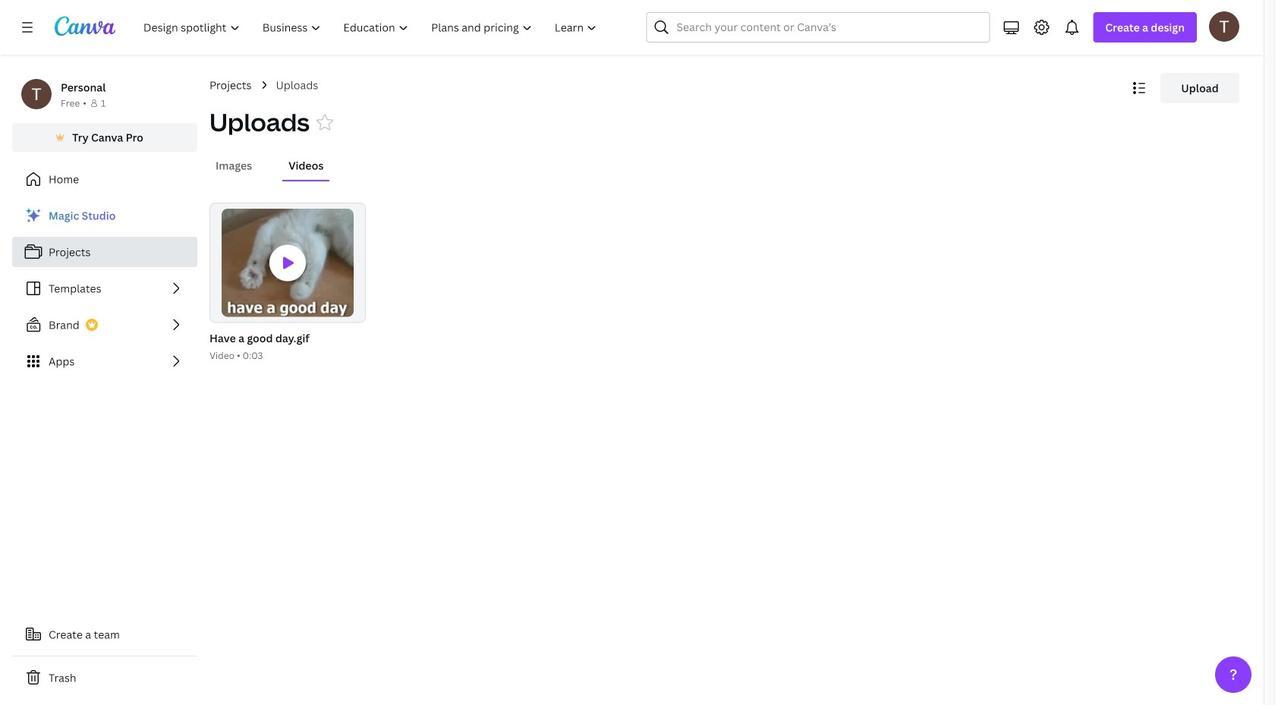 Task type: vqa. For each thing, say whether or not it's contained in the screenshot.
Top level navigation "Element"
yes



Task type: locate. For each thing, give the bounding box(es) containing it.
Search search field
[[677, 13, 960, 42]]

1 group from the left
[[206, 203, 366, 363]]

top level navigation element
[[134, 12, 610, 43]]

group
[[206, 203, 366, 363], [209, 203, 366, 323]]

None search field
[[646, 12, 990, 43]]

2 group from the left
[[209, 203, 366, 323]]

terry turtle image
[[1209, 11, 1239, 42]]

list
[[12, 200, 197, 376]]



